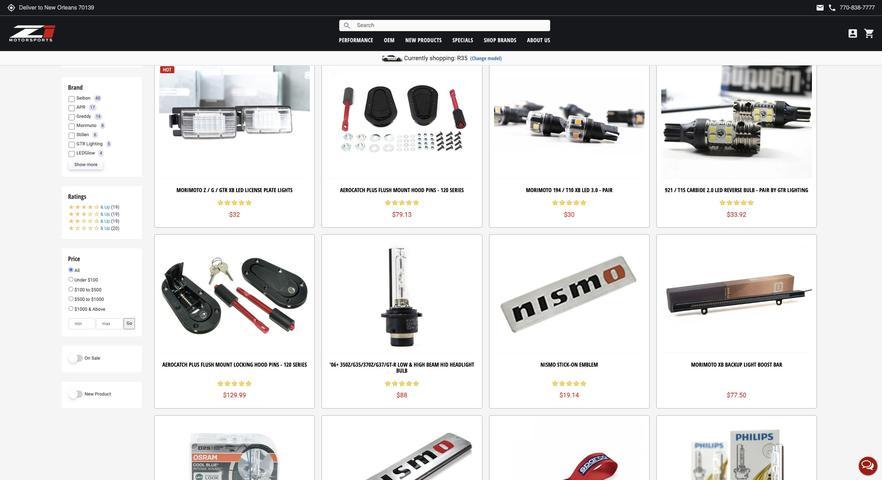 Task type: locate. For each thing, give the bounding box(es) containing it.
$1000 down $500 to $1000
[[75, 307, 87, 312]]

0 vertical spatial & up 19
[[101, 205, 118, 210]]

0 vertical spatial to
[[86, 287, 90, 293]]

all
[[73, 268, 80, 273]]

r35 for z1 r35 gt-r front tow strap
[[710, 12, 718, 19]]

/ right z
[[208, 186, 210, 194]]

morimoto for morimoto xb backup light boost bar
[[692, 361, 717, 369]]

mount up $79.13
[[393, 186, 410, 194]]

2 horizontal spatial led
[[716, 186, 723, 194]]

1 vertical spatial flush
[[201, 361, 214, 369]]

1 up from the top
[[105, 205, 110, 210]]

xb
[[229, 186, 235, 194], [575, 186, 581, 194], [719, 361, 724, 369]]

0 vertical spatial 19
[[113, 205, 118, 210]]

3d
[[236, 12, 242, 19]]

r35
[[378, 12, 386, 19], [533, 12, 541, 19], [710, 12, 718, 19], [457, 55, 468, 62]]

1 horizontal spatial lighting
[[788, 186, 809, 194]]

z1 for z1 r35 gtr hood strut kit
[[371, 12, 376, 19]]

1 horizontal spatial 120
[[441, 186, 449, 194]]

led left license
[[236, 186, 244, 194]]

gtr left aluminum
[[543, 12, 551, 19]]

star star star star star for aerocatch plus flush mount hood pins - 120 series
[[385, 200, 420, 207]]

light
[[744, 361, 757, 369]]

1 horizontal spatial aerocatch
[[340, 186, 365, 194]]

new
[[406, 36, 417, 44]]

1 horizontal spatial flush
[[379, 186, 392, 194]]

3 & up 19 from the top
[[101, 219, 118, 224]]

2 horizontal spatial hood
[[412, 186, 425, 194]]

2 & up 19 from the top
[[101, 212, 118, 217]]

0 vertical spatial hood
[[397, 12, 410, 19]]

xb left backup
[[719, 361, 724, 369]]

plus for aerocatch plus flush mount locking hood pins - 120 series
[[189, 361, 199, 369]]

0 vertical spatial mount
[[393, 186, 410, 194]]

gt-
[[719, 12, 726, 19]]

1 vertical spatial $500
[[75, 297, 85, 302]]

1 horizontal spatial $1000
[[91, 297, 104, 302]]

gtr right the g
[[219, 186, 228, 194]]

& inside '06+ 350z/g35/370z/g37/gt-r low & high beam hid headlight bulb
[[409, 361, 413, 369]]

0 vertical spatial pins
[[426, 186, 436, 194]]

account_box
[[848, 28, 859, 39]]

r left front
[[726, 12, 729, 19]]

2 vertical spatial & up 19
[[101, 219, 118, 224]]

aerocatch for aerocatch plus flush mount hood pins - 120 series
[[340, 186, 365, 194]]

z1 motorsports logo image
[[9, 25, 56, 42]]

bulb
[[744, 186, 755, 194], [397, 367, 408, 375]]

0 horizontal spatial lighting
[[86, 141, 103, 147]]

0 horizontal spatial $1000
[[75, 307, 87, 312]]

z1 up the about
[[527, 12, 532, 19]]

my_location
[[7, 4, 16, 12]]

0 vertical spatial flush
[[379, 186, 392, 194]]

$100
[[88, 278, 98, 283], [75, 287, 85, 293]]

1 horizontal spatial pair
[[760, 186, 770, 194]]

0 vertical spatial aerocatch
[[340, 186, 365, 194]]

0 horizontal spatial r
[[394, 361, 397, 369]]

/ right the g
[[216, 186, 218, 194]]

0 vertical spatial plus
[[367, 186, 377, 194]]

120
[[441, 186, 449, 194], [284, 361, 292, 369]]

bulb left high in the left of the page
[[397, 367, 408, 375]]

star star star star star up $88
[[385, 380, 420, 387]]

z1 left motorsports on the left
[[196, 12, 201, 19]]

1 vertical spatial $100
[[75, 287, 85, 293]]

r35 left (change
[[457, 55, 468, 62]]

1 horizontal spatial led
[[582, 186, 590, 194]]

1 vertical spatial pins
[[269, 361, 279, 369]]

hood up $79.13
[[412, 186, 425, 194]]

pair
[[603, 186, 613, 194], [760, 186, 770, 194]]

1 horizontal spatial r
[[726, 12, 729, 19]]

shopping:
[[430, 55, 456, 62]]

flush for hood
[[379, 186, 392, 194]]

seibon
[[77, 95, 91, 101]]

hid
[[441, 361, 449, 369]]

0 horizontal spatial led
[[236, 186, 244, 194]]

xb right the g
[[229, 186, 235, 194]]

r35 up about us link
[[533, 12, 541, 19]]

1 / from the left
[[208, 186, 210, 194]]

& up 20
[[101, 226, 118, 231]]

0 horizontal spatial plus
[[189, 361, 199, 369]]

plate
[[264, 186, 276, 194]]

z1 for z1 motorsports 3d "z1 emblem"
[[196, 12, 201, 19]]

1 led from the left
[[236, 186, 244, 194]]

z1 motorsports 3d "z1 emblem"
[[196, 12, 273, 19]]

plus
[[367, 186, 377, 194], [189, 361, 199, 369]]

pair right 3.0
[[603, 186, 613, 194]]

0 horizontal spatial bulb
[[397, 367, 408, 375]]

0 horizontal spatial $100
[[75, 287, 85, 293]]

$1000 up above
[[91, 297, 104, 302]]

/ left t10
[[563, 186, 565, 194]]

z1 products
[[105, 49, 130, 55]]

up
[[105, 205, 110, 210], [105, 212, 110, 217], [105, 219, 110, 224], [105, 226, 110, 231]]

'06+
[[330, 361, 339, 369]]

lighting right "by"
[[788, 186, 809, 194]]

hood left strut
[[397, 12, 410, 19]]

$32
[[229, 211, 240, 218]]

strut
[[411, 12, 425, 19]]

star star star star star up $79.13
[[385, 200, 420, 207]]

brands
[[498, 36, 517, 44]]

None radio
[[69, 277, 73, 282], [69, 297, 73, 301], [69, 307, 73, 311], [69, 277, 73, 282], [69, 297, 73, 301], [69, 307, 73, 311]]

r35 left 'gt-'
[[710, 12, 718, 19]]

$100 down under
[[75, 287, 85, 293]]

1 vertical spatial aerocatch
[[162, 361, 188, 369]]

1 vertical spatial r
[[394, 361, 397, 369]]

under  $100
[[73, 278, 98, 283]]

star star star star star for '06+ 350z/g35/370z/g37/gt-r low & high beam hid headlight bulb
[[385, 380, 420, 387]]

1 vertical spatial mount
[[216, 361, 232, 369]]

0 vertical spatial lighting
[[86, 141, 103, 147]]

hood
[[397, 12, 410, 19], [412, 186, 425, 194], [255, 361, 268, 369]]

1 vertical spatial 19
[[113, 212, 118, 217]]

lighting down '6'
[[86, 141, 103, 147]]

morimoto left backup
[[692, 361, 717, 369]]

r35 up the oem
[[378, 12, 386, 19]]

pair left "by"
[[760, 186, 770, 194]]

morimoto for morimoto z / g / gtr xb led license plate lights
[[177, 186, 202, 194]]

1 horizontal spatial mount
[[393, 186, 410, 194]]

star star star star star up $30
[[552, 200, 587, 207]]

$500 down $100 to $500 at the left of the page
[[75, 297, 85, 302]]

aerocatch plus flush mount locking hood pins - 120 series
[[162, 361, 307, 369]]

2 pair from the left
[[760, 186, 770, 194]]

morimoto
[[77, 123, 97, 128], [177, 186, 202, 194], [526, 186, 552, 194], [692, 361, 717, 369]]

4 / from the left
[[675, 186, 677, 194]]

1 vertical spatial bulb
[[397, 367, 408, 375]]

1 horizontal spatial xb
[[575, 186, 581, 194]]

0 horizontal spatial hood
[[255, 361, 268, 369]]

oem link
[[384, 36, 395, 44]]

stillen
[[77, 132, 89, 137]]

None checkbox
[[69, 114, 75, 120], [69, 133, 75, 139], [69, 151, 75, 157], [69, 114, 75, 120], [69, 133, 75, 139], [69, 151, 75, 157]]

$500
[[91, 287, 101, 293], [75, 297, 85, 302]]

nismo
[[541, 361, 556, 369]]

stick-
[[558, 361, 571, 369]]

4 up from the top
[[105, 226, 110, 231]]

921 / t15 carbide 2.0 led reverse bulb - pair by gtr lighting
[[666, 186, 809, 194]]

0 horizontal spatial mount
[[216, 361, 232, 369]]

hood right locking
[[255, 361, 268, 369]]

performance
[[339, 36, 374, 44]]

0 vertical spatial 120
[[441, 186, 449, 194]]

go button
[[124, 318, 135, 330]]

backup
[[726, 361, 743, 369]]

us
[[545, 36, 551, 44]]

z1 left products
[[105, 49, 110, 55]]

led left 3.0
[[582, 186, 590, 194]]

shopping_cart
[[864, 28, 876, 39]]

on left sale
[[85, 356, 90, 361]]

2 to from the top
[[86, 297, 90, 302]]

on left emblem
[[571, 361, 578, 369]]

mount for locking
[[216, 361, 232, 369]]

0 horizontal spatial 120
[[284, 361, 292, 369]]

1 vertical spatial $1000
[[75, 307, 87, 312]]

bulb right reverse
[[744, 186, 755, 194]]

star star star star star for 921 / t15 carbide 2.0 led reverse bulb - pair by gtr lighting
[[720, 200, 755, 207]]

to
[[86, 287, 90, 293], [86, 297, 90, 302]]

on
[[85, 356, 90, 361], [571, 361, 578, 369]]

0 vertical spatial $100
[[88, 278, 98, 283]]

morimoto left z
[[177, 186, 202, 194]]

$100 up $100 to $500 at the left of the page
[[88, 278, 98, 283]]

2 led from the left
[[582, 186, 590, 194]]

1 horizontal spatial plus
[[367, 186, 377, 194]]

0 horizontal spatial flush
[[201, 361, 214, 369]]

1 vertical spatial series
[[293, 361, 307, 369]]

194
[[554, 186, 561, 194]]

$19.14
[[560, 392, 579, 399]]

mount left locking
[[216, 361, 232, 369]]

r
[[726, 12, 729, 19], [394, 361, 397, 369]]

1 pair from the left
[[603, 186, 613, 194]]

gtr
[[387, 12, 396, 19], [543, 12, 551, 19], [77, 141, 85, 147], [219, 186, 228, 194], [778, 186, 787, 194]]

1 vertical spatial plus
[[189, 361, 199, 369]]

star star star star star up $19.14
[[552, 380, 587, 387]]

search
[[343, 21, 352, 30]]

0 horizontal spatial aerocatch
[[162, 361, 188, 369]]

350z/g35/370z/g37/gt-
[[340, 361, 394, 369]]

$500 up $500 to $1000
[[91, 287, 101, 293]]

None checkbox
[[69, 96, 75, 102], [69, 105, 75, 111], [69, 124, 75, 130], [69, 142, 75, 148], [69, 96, 75, 102], [69, 105, 75, 111], [69, 124, 75, 130], [69, 142, 75, 148]]

apr
[[77, 105, 85, 110]]

r left the low
[[394, 361, 397, 369]]

0 vertical spatial $500
[[91, 287, 101, 293]]

plus for aerocatch plus flush mount hood pins - 120 series
[[367, 186, 377, 194]]

star star star star star up $32
[[217, 200, 252, 207]]

z1 left 'gt-'
[[703, 12, 708, 19]]

Search search field
[[352, 20, 550, 31]]

3 led from the left
[[716, 186, 723, 194]]

ratings
[[68, 192, 86, 201]]

1 horizontal spatial series
[[450, 186, 464, 194]]

0 vertical spatial bulb
[[744, 186, 755, 194]]

0 horizontal spatial pair
[[603, 186, 613, 194]]

mount
[[393, 186, 410, 194], [216, 361, 232, 369]]

star star star star star up $33.92
[[720, 200, 755, 207]]

min number field
[[69, 318, 96, 330]]

star star star star star for morimoto 194 / t10 xb led 3.0 - pair
[[552, 200, 587, 207]]

5
[[108, 141, 110, 146]]

1 to from the top
[[86, 287, 90, 293]]

0 horizontal spatial xb
[[229, 186, 235, 194]]

product
[[95, 392, 111, 397]]

motorsports
[[202, 12, 235, 19]]

/
[[208, 186, 210, 194], [216, 186, 218, 194], [563, 186, 565, 194], [675, 186, 677, 194]]

2 vertical spatial 19
[[113, 219, 118, 224]]

led right 2.0
[[716, 186, 723, 194]]

z1 up "performance"
[[371, 12, 376, 19]]

headlight
[[450, 361, 475, 369]]

phone link
[[829, 4, 876, 12]]

star star star star star for aerocatch plus flush mount locking hood pins - 120 series
[[217, 380, 252, 387]]

shop brands
[[484, 36, 517, 44]]

on sale
[[85, 356, 100, 361]]

led for morimoto
[[582, 186, 590, 194]]

xb right t10
[[575, 186, 581, 194]]

price
[[68, 255, 80, 263]]

to up $500 to $1000
[[86, 287, 90, 293]]

products
[[112, 49, 130, 55]]

0 horizontal spatial series
[[293, 361, 307, 369]]

&
[[101, 205, 103, 210], [101, 212, 103, 217], [101, 219, 103, 224], [101, 226, 103, 231], [89, 307, 91, 312], [409, 361, 413, 369]]

aerocatch plus flush mount hood pins - 120 series
[[340, 186, 464, 194]]

aerocatch
[[340, 186, 365, 194], [162, 361, 188, 369]]

1 vertical spatial & up 19
[[101, 212, 118, 217]]

undershroud
[[579, 12, 613, 19]]

0 vertical spatial r
[[726, 12, 729, 19]]

star star star star star up $129.99
[[217, 380, 252, 387]]

morimoto down the greddy
[[77, 123, 97, 128]]

1 horizontal spatial hood
[[397, 12, 410, 19]]

1 horizontal spatial bulb
[[744, 186, 755, 194]]

to down $100 to $500 at the left of the page
[[86, 297, 90, 302]]

greddy
[[77, 114, 91, 119]]

$99.99
[[392, 36, 412, 44]]

about us
[[528, 36, 551, 44]]

mail phone
[[817, 4, 837, 12]]

None radio
[[69, 268, 73, 272], [69, 287, 73, 292], [69, 268, 73, 272], [69, 287, 73, 292]]

new product
[[85, 392, 111, 397]]

account_box link
[[846, 28, 861, 39]]

1 vertical spatial to
[[86, 297, 90, 302]]

morimoto for morimoto 194 / t10 xb led 3.0 - pair
[[526, 186, 552, 194]]

/ left t15
[[675, 186, 677, 194]]

morimoto left "194"
[[526, 186, 552, 194]]

pins
[[426, 186, 436, 194], [269, 361, 279, 369]]



Task type: describe. For each thing, give the bounding box(es) containing it.
16
[[96, 114, 101, 119]]

shopping_cart link
[[863, 28, 876, 39]]

brand
[[68, 83, 83, 92]]

r35 for z1 r35 gtr aluminum undershroud
[[533, 12, 541, 19]]

921
[[666, 186, 673, 194]]

morimoto 194 / t10 xb led 3.0 - pair
[[526, 186, 613, 194]]

shop
[[484, 36, 497, 44]]

bulb inside '06+ 350z/g35/370z/g37/gt-r low & high beam hid headlight bulb
[[397, 367, 408, 375]]

2.0
[[707, 186, 714, 194]]

2 up from the top
[[105, 212, 110, 217]]

"z1
[[243, 12, 251, 19]]

2 vertical spatial hood
[[255, 361, 268, 369]]

locking
[[234, 361, 253, 369]]

specials
[[453, 36, 474, 44]]

model)
[[488, 55, 502, 62]]

star star star star star for morimoto z / g / gtr xb led license plate lights
[[217, 200, 252, 207]]

license
[[245, 186, 262, 194]]

morimoto for morimoto
[[77, 123, 97, 128]]

products
[[418, 36, 442, 44]]

0 horizontal spatial $500
[[75, 297, 85, 302]]

under
[[75, 278, 87, 283]]

specials link
[[453, 36, 474, 44]]

aluminum
[[552, 12, 578, 19]]

currently shopping: r35 (change model)
[[404, 55, 502, 62]]

oem
[[384, 36, 395, 44]]

z1 r35 gt-r front tow strap
[[703, 12, 771, 19]]

performance link
[[339, 36, 374, 44]]

mail
[[817, 4, 825, 12]]

show more
[[74, 162, 97, 167]]

shop brands link
[[484, 36, 517, 44]]

gtr up the oem
[[387, 12, 396, 19]]

'06+ 350z/g35/370z/g37/gt-r low & high beam hid headlight bulb
[[330, 361, 475, 375]]

about us link
[[528, 36, 551, 44]]

currently
[[404, 55, 428, 62]]

to for $500
[[86, 297, 90, 302]]

3 / from the left
[[563, 186, 565, 194]]

1 & up 19 from the top
[[101, 205, 118, 210]]

emblem
[[580, 361, 598, 369]]

flush for locking
[[201, 361, 214, 369]]

show more button
[[69, 161, 103, 170]]

z1 for z1 products
[[105, 49, 110, 55]]

about
[[528, 36, 543, 44]]

$129.99
[[223, 392, 246, 399]]

high
[[414, 361, 425, 369]]

2 horizontal spatial xb
[[719, 361, 724, 369]]

t15
[[678, 186, 686, 194]]

aerocatch for aerocatch plus flush mount locking hood pins - 120 series
[[162, 361, 188, 369]]

new products link
[[406, 36, 442, 44]]

star star star star star up $99.99
[[385, 25, 420, 32]]

0 vertical spatial $1000
[[91, 297, 104, 302]]

by
[[771, 186, 777, 194]]

led for 921
[[716, 186, 723, 194]]

t10
[[566, 186, 574, 194]]

show
[[74, 162, 86, 167]]

more
[[87, 162, 97, 167]]

new products
[[406, 36, 442, 44]]

3 up from the top
[[105, 219, 110, 224]]

3.0
[[592, 186, 598, 194]]

star star star star star for nismo stick-on emblem
[[552, 380, 587, 387]]

to for $100
[[86, 287, 90, 293]]

z1 for z1 r35 gtr aluminum undershroud
[[527, 12, 532, 19]]

z1 r35 gtr aluminum undershroud
[[527, 12, 613, 19]]

$100 to $500
[[73, 287, 101, 293]]

go
[[127, 321, 132, 326]]

z
[[204, 186, 206, 194]]

carbide
[[687, 186, 706, 194]]

gtr right "by"
[[778, 186, 787, 194]]

$33.92
[[727, 211, 747, 218]]

1 horizontal spatial on
[[571, 361, 578, 369]]

boost
[[758, 361, 773, 369]]

r inside '06+ 350z/g35/370z/g37/gt-r low & high beam hid headlight bulb
[[394, 361, 397, 369]]

gtr lighting
[[77, 141, 103, 147]]

reverse
[[725, 186, 743, 194]]

mail link
[[817, 4, 825, 12]]

$77.50
[[727, 392, 747, 399]]

morimoto xb backup light boost bar
[[692, 361, 783, 369]]

emblem"
[[252, 12, 273, 19]]

1 19 from the top
[[113, 205, 118, 210]]

6
[[94, 132, 96, 137]]

3 19 from the top
[[113, 219, 118, 224]]

bar
[[774, 361, 783, 369]]

1 vertical spatial hood
[[412, 186, 425, 194]]

r35 for z1 r35 gtr hood strut kit
[[378, 12, 386, 19]]

sale
[[92, 356, 100, 361]]

mount for hood
[[393, 186, 410, 194]]

$79.13
[[392, 211, 412, 218]]

0 horizontal spatial on
[[85, 356, 90, 361]]

kit
[[426, 12, 433, 19]]

new
[[85, 392, 94, 397]]

gtr down stillen
[[77, 141, 85, 147]]

$30
[[564, 211, 575, 218]]

0 vertical spatial series
[[450, 186, 464, 194]]

g
[[211, 186, 214, 194]]

$500 to $1000
[[73, 297, 104, 302]]

(change model) link
[[471, 55, 502, 62]]

20
[[113, 226, 118, 231]]

2 / from the left
[[216, 186, 218, 194]]

40
[[95, 96, 100, 101]]

1 horizontal spatial $500
[[91, 287, 101, 293]]

1 vertical spatial 120
[[284, 361, 292, 369]]

1 vertical spatial lighting
[[788, 186, 809, 194]]

z1 r35 gtr hood strut kit
[[371, 12, 433, 19]]

4
[[100, 151, 102, 156]]

0 horizontal spatial pins
[[269, 361, 279, 369]]

1 horizontal spatial $100
[[88, 278, 98, 283]]

max number field
[[96, 318, 123, 330]]

$1000 & above
[[73, 307, 105, 312]]

1 horizontal spatial pins
[[426, 186, 436, 194]]

8
[[101, 123, 104, 128]]

strap
[[758, 12, 771, 19]]

2 19 from the top
[[113, 212, 118, 217]]

z1 for z1 r35 gt-r front tow strap
[[703, 12, 708, 19]]

lights
[[278, 186, 293, 194]]



Task type: vqa. For each thing, say whether or not it's contained in the screenshot.


